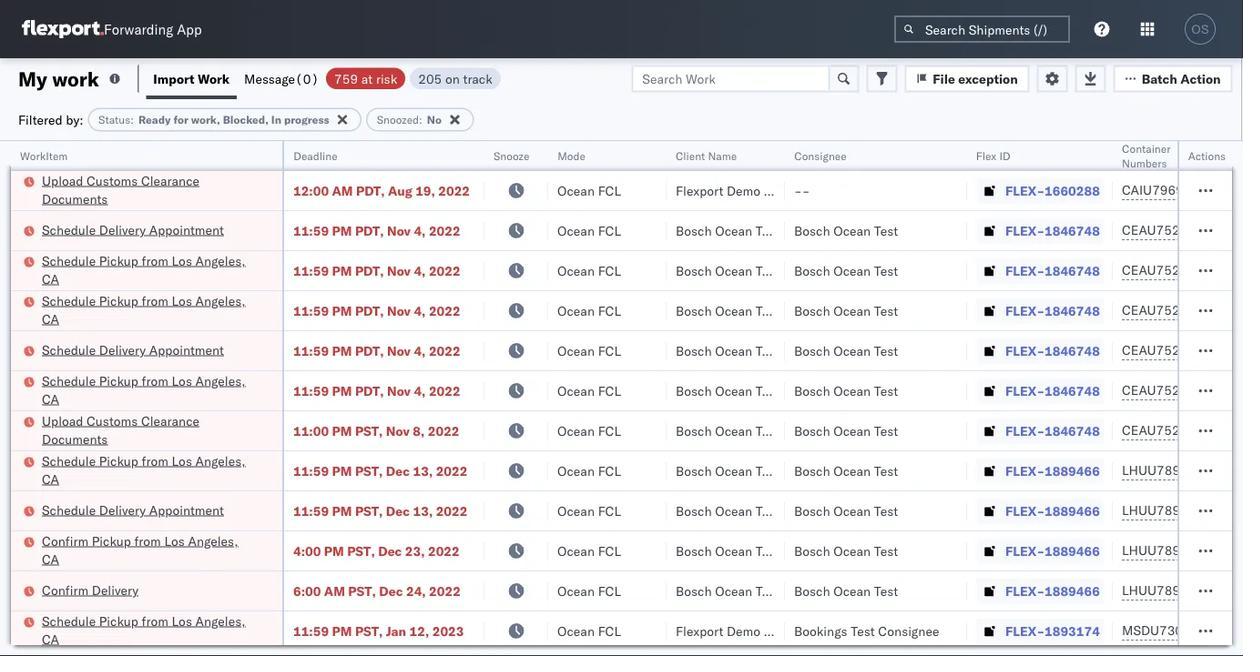 Task type: vqa. For each thing, say whether or not it's contained in the screenshot.
third Schedule Delivery Appointment "link" from the bottom of the page's Schedule
yes



Task type: describe. For each thing, give the bounding box(es) containing it.
4 ceau7522281, from the top
[[1122, 342, 1216, 358]]

os
[[1192, 22, 1209, 36]]

pst, down 11:00 pm pst, nov 8, 2022
[[355, 463, 383, 479]]

import
[[153, 71, 195, 87]]

workitem button
[[11, 145, 264, 163]]

4 schedule pickup from los angeles, ca link from the top
[[42, 452, 259, 489]]

11 fcl from the top
[[598, 583, 621, 599]]

work
[[52, 66, 99, 91]]

schedule delivery appointment for 11:59 pm pdt, nov 4, 2022
[[42, 342, 224, 358]]

1 4, from the top
[[414, 223, 426, 239]]

container numbers button
[[1113, 138, 1213, 170]]

clearance for 12:00 am pdt, aug 19, 2022
[[141, 173, 200, 189]]

flex
[[976, 149, 997, 163]]

schedule delivery appointment link for 11:59 pm pdt, nov 4, 2022
[[42, 341, 224, 359]]

schedule for 11:59 pm pdt, nov 4, 2022's the schedule delivery appointment button
[[42, 342, 96, 358]]

documents for 12:00
[[42, 191, 108, 207]]

confirm pickup from los angeles, ca
[[42, 533, 238, 567]]

upload customs clearance documents link for 11:00 pm pst, nov 8, 2022
[[42, 412, 259, 449]]

no
[[427, 113, 442, 127]]

ca for second schedule pickup from los angeles, ca link from the bottom
[[42, 471, 59, 487]]

4 flex- from the top
[[1006, 303, 1045, 319]]

6 ceau7522281, hlx from the top
[[1122, 423, 1243, 439]]

11:59 pm pdt, nov 4, 2022 for 4th schedule pickup from los angeles, ca link from the bottom of the page
[[293, 303, 461, 319]]

6 ocean fcl from the top
[[557, 383, 621, 399]]

upload customs clearance documents link for 12:00 am pdt, aug 19, 2022
[[42, 172, 259, 208]]

demo for bookings
[[727, 623, 761, 639]]

snooze
[[494, 149, 530, 163]]

dec left 24, at the bottom of the page
[[379, 583, 403, 599]]

3 resize handle column header from the left
[[526, 141, 548, 657]]

5 hlx from the top
[[1219, 383, 1243, 399]]

batch action
[[1142, 71, 1221, 87]]

1 - from the left
[[794, 183, 802, 199]]

deadline
[[293, 149, 337, 163]]

ca for 3rd schedule pickup from los angeles, ca link from the top
[[42, 391, 59, 407]]

3 ceau7522281, hlx from the top
[[1122, 302, 1243, 318]]

schedule for 2nd schedule pickup from los angeles, ca button from the bottom
[[42, 453, 96, 469]]

1 ceau7522281, from the top
[[1122, 222, 1216, 238]]

4 hlx from the top
[[1219, 342, 1243, 358]]

3 11:59 from the top
[[293, 303, 329, 319]]

4 flex-1846748 from the top
[[1006, 343, 1100, 359]]

consignee button
[[785, 145, 949, 163]]

3 ceau7522281, from the top
[[1122, 302, 1216, 318]]

10 flex- from the top
[[1006, 543, 1045, 559]]

13, for schedule delivery appointment
[[413, 503, 433, 519]]

12 flex- from the top
[[1006, 623, 1045, 639]]

resize handle column header for consignee
[[945, 141, 967, 657]]

pickup for 4th schedule pickup from los angeles, ca link from the bottom of the page
[[99, 293, 138, 309]]

on
[[445, 71, 460, 87]]

1 11:59 from the top
[[293, 223, 329, 239]]

schedule for 5th schedule pickup from los angeles, ca button from the top of the page
[[42, 613, 96, 629]]

5 11:59 from the top
[[293, 383, 329, 399]]

13, for schedule pickup from los angeles, ca
[[413, 463, 433, 479]]

deadline button
[[284, 145, 466, 163]]

schedule for fifth schedule pickup from los angeles, ca button from the bottom of the page
[[42, 253, 96, 269]]

schedule pickup from los angeles, ca for second schedule pickup from los angeles, ca link from the bottom
[[42, 453, 246, 487]]

container numbers
[[1122, 142, 1171, 170]]

4 lhuu7894563, from the top
[[1122, 583, 1216, 599]]

ca for first schedule pickup from los angeles, ca link from the top of the page
[[42, 271, 59, 287]]

11:00
[[293, 423, 329, 439]]

angeles, for first schedule pickup from los angeles, ca link from the bottom
[[195, 613, 246, 629]]

4 schedule pickup from los angeles, ca button from the top
[[42, 452, 259, 491]]

from for second schedule pickup from los angeles, ca link from the bottom
[[142, 453, 168, 469]]

angeles, for 4th schedule pickup from los angeles, ca link from the bottom of the page
[[195, 293, 246, 309]]

4 ceau7522281, hlx from the top
[[1122, 342, 1243, 358]]

confirm delivery link
[[42, 582, 139, 600]]

confirm pickup from los angeles, ca link
[[42, 532, 259, 569]]

from for 3rd schedule pickup from los angeles, ca link from the top
[[142, 373, 168, 389]]

8 flex- from the top
[[1006, 463, 1045, 479]]

client
[[676, 149, 705, 163]]

client name button
[[667, 145, 767, 163]]

actions
[[1189, 149, 1226, 163]]

1 schedule delivery appointment link from the top
[[42, 221, 224, 239]]

12:00 am pdt, aug 19, 2022
[[293, 183, 470, 199]]

schedule delivery appointment button for 11:59 pm pst, dec 13, 2022
[[42, 501, 224, 521]]

lhuu7894563, uet for schedule delivery appointment
[[1122, 503, 1243, 519]]

risk
[[376, 71, 397, 87]]

flex-1889466 for schedule delivery appointment
[[1006, 503, 1100, 519]]

3 1846748 from the top
[[1045, 303, 1100, 319]]

2 - from the left
[[802, 183, 810, 199]]

5 ceau7522281, from the top
[[1122, 383, 1216, 399]]

5 ceau7522281, hlx from the top
[[1122, 383, 1243, 399]]

: for status
[[130, 113, 134, 127]]

3 flex-1846748 from the top
[[1006, 303, 1100, 319]]

8 fcl from the top
[[598, 463, 621, 479]]

5 ocean fcl from the top
[[557, 343, 621, 359]]

12:00
[[293, 183, 329, 199]]

flex id button
[[967, 145, 1095, 163]]

customs for 12:00 am pdt, aug 19, 2022
[[87, 173, 138, 189]]

1889466 for schedule pickup from los angeles, ca
[[1045, 463, 1100, 479]]

ready
[[138, 113, 171, 127]]

flex-1660288
[[1006, 183, 1100, 199]]

24,
[[406, 583, 426, 599]]

upload customs clearance documents for 11:00 pm pst, nov 8, 2022
[[42, 413, 200, 447]]

11 flex- from the top
[[1006, 583, 1045, 599]]

5 schedule pickup from los angeles, ca button from the top
[[42, 613, 259, 651]]

4, for first schedule pickup from los angeles, ca link from the top of the page
[[414, 263, 426, 279]]

5 1846748 from the top
[[1045, 383, 1100, 399]]

1 ceau7522281, hlx from the top
[[1122, 222, 1243, 238]]

1 hlx from the top
[[1219, 222, 1243, 238]]

client name
[[676, 149, 737, 163]]

mode button
[[548, 145, 649, 163]]

am for pdt,
[[332, 183, 353, 199]]

my work
[[18, 66, 99, 91]]

schedule for 3rd the schedule delivery appointment button from the bottom
[[42, 222, 96, 238]]

12,
[[410, 623, 429, 639]]

los for first schedule pickup from los angeles, ca link from the top of the page
[[172, 253, 192, 269]]

resize handle column header for flex id
[[1091, 141, 1113, 657]]

schedule delivery appointment link for 11:59 pm pst, dec 13, 2022
[[42, 501, 224, 520]]

5 flex-1846748 from the top
[[1006, 383, 1100, 399]]

work,
[[191, 113, 220, 127]]

6 flex-1846748 from the top
[[1006, 423, 1100, 439]]

7 fcl from the top
[[598, 423, 621, 439]]

6 hlx from the top
[[1219, 423, 1243, 439]]

5 fcl from the top
[[598, 343, 621, 359]]

status : ready for work, blocked, in progress
[[98, 113, 329, 127]]

documents for 11:00
[[42, 431, 108, 447]]

1 11:59 pm pdt, nov 4, 2022 from the top
[[293, 223, 461, 239]]

flex id
[[976, 149, 1011, 163]]

2 schedule pickup from los angeles, ca link from the top
[[42, 292, 259, 328]]

pickup for second schedule pickup from los angeles, ca link from the bottom
[[99, 453, 138, 469]]

lhuu7894563, uet for confirm pickup from los angeles, ca
[[1122, 543, 1243, 559]]

4:00
[[293, 543, 321, 559]]

schedule delivery appointment button for 11:59 pm pdt, nov 4, 2022
[[42, 341, 224, 361]]

5 flex- from the top
[[1006, 343, 1045, 359]]

message (0)
[[244, 71, 319, 87]]

2 fcl from the top
[[598, 223, 621, 239]]

4 1846748 from the top
[[1045, 343, 1100, 359]]

flex-1889466 for schedule pickup from los angeles, ca
[[1006, 463, 1100, 479]]

batch
[[1142, 71, 1178, 87]]

by:
[[66, 112, 83, 128]]

schedule delivery appointment for 11:59 pm pst, dec 13, 2022
[[42, 502, 224, 518]]

1 1846748 from the top
[[1045, 223, 1100, 239]]

forwarding app link
[[22, 20, 202, 38]]

--
[[794, 183, 810, 199]]

from for confirm pickup from los angeles, ca link
[[134, 533, 161, 549]]

1 ocean fcl from the top
[[557, 183, 621, 199]]

4 11:59 from the top
[[293, 343, 329, 359]]

2 11:59 from the top
[[293, 263, 329, 279]]

in
[[271, 113, 281, 127]]

pst, left the 8,
[[355, 423, 383, 439]]

snoozed
[[377, 113, 419, 127]]

1 schedule delivery appointment button from the top
[[42, 221, 224, 241]]

3 ocean fcl from the top
[[557, 263, 621, 279]]

8 11:59 from the top
[[293, 623, 329, 639]]

11:59 pm pst, jan 12, 2023
[[293, 623, 464, 639]]

11:59 pm pst, dec 13, 2022 for schedule delivery appointment
[[293, 503, 468, 519]]

confirm for confirm pickup from los angeles, ca
[[42, 533, 88, 549]]

angeles, for first schedule pickup from los angeles, ca link from the top of the page
[[195, 253, 246, 269]]

workitem
[[20, 149, 68, 163]]

19,
[[415, 183, 435, 199]]

10 fcl from the top
[[598, 543, 621, 559]]

uet for schedule pickup from los angeles, ca
[[1220, 463, 1243, 479]]

4, for 3rd schedule pickup from los angeles, ca link from the top
[[414, 383, 426, 399]]

3 schedule pickup from los angeles, ca button from the top
[[42, 372, 259, 410]]

9 fcl from the top
[[598, 503, 621, 519]]

9 resize handle column header from the left
[[1211, 141, 1232, 657]]

snoozed : no
[[377, 113, 442, 127]]

lhuu7894563, uet for schedule pickup from los angeles, ca
[[1122, 463, 1243, 479]]

mode
[[557, 149, 585, 163]]

my
[[18, 66, 47, 91]]

bookings
[[794, 623, 848, 639]]

7 flex- from the top
[[1006, 423, 1045, 439]]

6:00
[[293, 583, 321, 599]]

file
[[933, 71, 955, 87]]

205 on track
[[418, 71, 493, 87]]

import work button
[[146, 58, 237, 99]]

pdt, for first schedule pickup from los angeles, ca link from the top of the page
[[355, 263, 384, 279]]

upload for 11:00 pm pst, nov 8, 2022
[[42, 413, 83, 429]]

dec for schedule delivery appointment
[[386, 503, 410, 519]]

6 ceau7522281, from the top
[[1122, 423, 1216, 439]]

resize handle column header for mode
[[645, 141, 667, 657]]

upload customs clearance documents button for 11:00 pm pst, nov 8, 2022
[[42, 412, 259, 450]]

1889466 for confirm pickup from los angeles, ca
[[1045, 543, 1100, 559]]

confirm delivery
[[42, 583, 139, 598]]

forwarding app
[[104, 20, 202, 38]]

flexport demo consignee for -
[[676, 183, 825, 199]]

759 at risk
[[334, 71, 397, 87]]

flexport. image
[[22, 20, 104, 38]]

schedule pickup from los angeles, ca for 4th schedule pickup from los angeles, ca link from the bottom of the page
[[42, 293, 246, 327]]

8,
[[413, 423, 425, 439]]

caiu7969337
[[1122, 182, 1208, 198]]

12 ocean fcl from the top
[[557, 623, 621, 639]]

4 4, from the top
[[414, 343, 426, 359]]

forwarding
[[104, 20, 173, 38]]

status
[[98, 113, 130, 127]]

6 flex- from the top
[[1006, 383, 1045, 399]]

ca for 4th schedule pickup from los angeles, ca link from the bottom of the page
[[42, 311, 59, 327]]

upload customs clearance documents button for 12:00 am pdt, aug 19, 2022
[[42, 172, 259, 210]]

10 ocean fcl from the top
[[557, 543, 621, 559]]

progress
[[284, 113, 329, 127]]



Task type: locate. For each thing, give the bounding box(es) containing it.
resize handle column header for workitem
[[261, 141, 282, 657]]

lhuu7894563, for schedule pickup from los angeles, ca
[[1122, 463, 1216, 479]]

0 vertical spatial upload customs clearance documents
[[42, 173, 200, 207]]

batch action button
[[1114, 65, 1233, 92]]

upload for 12:00 am pdt, aug 19, 2022
[[42, 173, 83, 189]]

7 11:59 from the top
[[293, 503, 329, 519]]

23,
[[405, 543, 425, 559]]

flex-1846748 button
[[976, 218, 1104, 244], [976, 218, 1104, 244], [976, 258, 1104, 284], [976, 258, 1104, 284], [976, 298, 1104, 324], [976, 298, 1104, 324], [976, 338, 1104, 364], [976, 338, 1104, 364], [976, 378, 1104, 404], [976, 378, 1104, 404], [976, 419, 1104, 444], [976, 419, 1104, 444]]

resize handle column header for client name
[[763, 141, 785, 657]]

pdt, for 12:00 am pdt, aug 19, 2022 upload customs clearance documents link
[[356, 183, 385, 199]]

9 flex- from the top
[[1006, 503, 1045, 519]]

angeles, inside confirm pickup from los angeles, ca
[[188, 533, 238, 549]]

5 ca from the top
[[42, 552, 59, 567]]

2 ca from the top
[[42, 311, 59, 327]]

1660288
[[1045, 183, 1100, 199]]

1 uet from the top
[[1220, 463, 1243, 479]]

blocked,
[[223, 113, 269, 127]]

2 ceau7522281, from the top
[[1122, 262, 1216, 278]]

(0)
[[295, 71, 319, 87]]

4 schedule pickup from los angeles, ca from the top
[[42, 453, 246, 487]]

1 vertical spatial flexport demo consignee
[[676, 623, 825, 639]]

9 ocean fcl from the top
[[557, 503, 621, 519]]

1 customs from the top
[[87, 173, 138, 189]]

work
[[198, 71, 230, 87]]

confirm for confirm delivery
[[42, 583, 88, 598]]

0 vertical spatial customs
[[87, 173, 138, 189]]

ocean fcl
[[557, 183, 621, 199], [557, 223, 621, 239], [557, 263, 621, 279], [557, 303, 621, 319], [557, 343, 621, 359], [557, 383, 621, 399], [557, 423, 621, 439], [557, 463, 621, 479], [557, 503, 621, 519], [557, 543, 621, 559], [557, 583, 621, 599], [557, 623, 621, 639]]

los for 3rd schedule pickup from los angeles, ca link from the top
[[172, 373, 192, 389]]

-
[[794, 183, 802, 199], [802, 183, 810, 199]]

2 lhuu7894563, from the top
[[1122, 503, 1216, 519]]

2023
[[432, 623, 464, 639]]

1 vertical spatial upload customs clearance documents
[[42, 413, 200, 447]]

1889466 for schedule delivery appointment
[[1045, 503, 1100, 519]]

1 vertical spatial am
[[324, 583, 345, 599]]

lhuu7894563, uet
[[1122, 463, 1243, 479], [1122, 503, 1243, 519], [1122, 543, 1243, 559], [1122, 583, 1243, 599]]

msdu7304509
[[1122, 623, 1215, 639]]

bookings test consignee
[[794, 623, 940, 639]]

ocean
[[557, 183, 595, 199], [557, 223, 595, 239], [715, 223, 753, 239], [834, 223, 871, 239], [557, 263, 595, 279], [715, 263, 753, 279], [834, 263, 871, 279], [557, 303, 595, 319], [715, 303, 753, 319], [834, 303, 871, 319], [557, 343, 595, 359], [715, 343, 753, 359], [834, 343, 871, 359], [557, 383, 595, 399], [715, 383, 753, 399], [834, 383, 871, 399], [557, 423, 595, 439], [715, 423, 753, 439], [834, 423, 871, 439], [557, 463, 595, 479], [715, 463, 753, 479], [834, 463, 871, 479], [557, 503, 595, 519], [715, 503, 753, 519], [834, 503, 871, 519], [557, 543, 595, 559], [715, 543, 753, 559], [834, 543, 871, 559], [557, 583, 595, 599], [715, 583, 753, 599], [834, 583, 871, 599], [557, 623, 595, 639]]

0 vertical spatial flexport
[[676, 183, 724, 199]]

schedule pickup from los angeles, ca for 3rd schedule pickup from los angeles, ca link from the top
[[42, 373, 246, 407]]

1 vertical spatial appointment
[[149, 342, 224, 358]]

delivery inside button
[[92, 583, 139, 598]]

0 vertical spatial upload
[[42, 173, 83, 189]]

12 fcl from the top
[[598, 623, 621, 639]]

from for first schedule pickup from los angeles, ca link from the top of the page
[[142, 253, 168, 269]]

11:59 pm pdt, nov 4, 2022 for 3rd schedule pickup from los angeles, ca link from the top
[[293, 383, 461, 399]]

resize handle column header
[[261, 141, 282, 657], [463, 141, 485, 657], [526, 141, 548, 657], [645, 141, 667, 657], [763, 141, 785, 657], [945, 141, 967, 657], [1091, 141, 1113, 657], [1210, 141, 1231, 657], [1211, 141, 1232, 657]]

demo left bookings
[[727, 623, 761, 639]]

1 vertical spatial upload customs clearance documents button
[[42, 412, 259, 450]]

0 vertical spatial am
[[332, 183, 353, 199]]

lhuu7894563, for confirm pickup from los angeles, ca
[[1122, 543, 1216, 559]]

0 vertical spatial upload customs clearance documents link
[[42, 172, 259, 208]]

from for 4th schedule pickup from los angeles, ca link from the bottom of the page
[[142, 293, 168, 309]]

Search Shipments (/) text field
[[894, 15, 1070, 43]]

pst, left jan
[[355, 623, 383, 639]]

schedule pickup from los angeles, ca for first schedule pickup from los angeles, ca link from the bottom
[[42, 613, 246, 648]]

los for second schedule pickup from los angeles, ca link from the bottom
[[172, 453, 192, 469]]

flex-1893174
[[1006, 623, 1100, 639]]

4 lhuu7894563, uet from the top
[[1122, 583, 1243, 599]]

1 flex- from the top
[[1006, 183, 1045, 199]]

0 vertical spatial confirm
[[42, 533, 88, 549]]

from
[[142, 253, 168, 269], [142, 293, 168, 309], [142, 373, 168, 389], [142, 453, 168, 469], [134, 533, 161, 549], [142, 613, 168, 629]]

confirm down confirm pickup from los angeles, ca
[[42, 583, 88, 598]]

filtered by:
[[18, 112, 83, 128]]

for
[[173, 113, 188, 127]]

3 appointment from the top
[[149, 502, 224, 518]]

upload customs clearance documents for 12:00 am pdt, aug 19, 2022
[[42, 173, 200, 207]]

confirm up confirm delivery
[[42, 533, 88, 549]]

from for first schedule pickup from los angeles, ca link from the bottom
[[142, 613, 168, 629]]

11:59 pm pst, dec 13, 2022 up 4:00 pm pst, dec 23, 2022
[[293, 503, 468, 519]]

upload customs clearance documents link
[[42, 172, 259, 208], [42, 412, 259, 449]]

pickup for confirm pickup from los angeles, ca link
[[92, 533, 131, 549]]

5 schedule pickup from los angeles, ca link from the top
[[42, 613, 259, 649]]

confirm inside confirm pickup from los angeles, ca
[[42, 533, 88, 549]]

flexport demo consignee for bookings
[[676, 623, 825, 639]]

0 vertical spatial schedule delivery appointment
[[42, 222, 224, 238]]

angeles, for second schedule pickup from los angeles, ca link from the bottom
[[195, 453, 246, 469]]

1 schedule pickup from los angeles, ca button from the top
[[42, 252, 259, 290]]

fcl
[[598, 183, 621, 199], [598, 223, 621, 239], [598, 263, 621, 279], [598, 303, 621, 319], [598, 343, 621, 359], [598, 383, 621, 399], [598, 423, 621, 439], [598, 463, 621, 479], [598, 503, 621, 519], [598, 543, 621, 559], [598, 583, 621, 599], [598, 623, 621, 639]]

resize handle column header for container numbers
[[1210, 141, 1231, 657]]

2 vertical spatial appointment
[[149, 502, 224, 518]]

flexport for bookings test consignee
[[676, 623, 724, 639]]

4 1889466 from the top
[[1045, 583, 1100, 599]]

11:00 pm pst, nov 8, 2022
[[293, 423, 460, 439]]

customs
[[87, 173, 138, 189], [87, 413, 138, 429]]

los for confirm pickup from los angeles, ca link
[[164, 533, 185, 549]]

pst, down 4:00 pm pst, dec 23, 2022
[[348, 583, 376, 599]]

message
[[244, 71, 295, 87]]

4,
[[414, 223, 426, 239], [414, 263, 426, 279], [414, 303, 426, 319], [414, 343, 426, 359], [414, 383, 426, 399]]

4:00 pm pst, dec 23, 2022
[[293, 543, 460, 559]]

lhuu7894563, for schedule delivery appointment
[[1122, 503, 1216, 519]]

: left ready
[[130, 113, 134, 127]]

upload
[[42, 173, 83, 189], [42, 413, 83, 429]]

numbers
[[1122, 156, 1167, 170]]

1 lhuu7894563, from the top
[[1122, 463, 1216, 479]]

11:59 pm pdt, nov 4, 2022 for first schedule pickup from los angeles, ca link from the top of the page
[[293, 263, 461, 279]]

action
[[1181, 71, 1221, 87]]

2 uet from the top
[[1220, 503, 1243, 519]]

3 schedule pickup from los angeles, ca link from the top
[[42, 372, 259, 409]]

4 flex-1889466 from the top
[[1006, 583, 1100, 599]]

pst, up 4:00 pm pst, dec 23, 2022
[[355, 503, 383, 519]]

jan
[[386, 623, 406, 639]]

7 ocean fcl from the top
[[557, 423, 621, 439]]

dec left 23,
[[378, 543, 402, 559]]

5 4, from the top
[[414, 383, 426, 399]]

759
[[334, 71, 358, 87]]

schedule pickup from los angeles, ca
[[42, 253, 246, 287], [42, 293, 246, 327], [42, 373, 246, 407], [42, 453, 246, 487], [42, 613, 246, 648]]

2 13, from the top
[[413, 503, 433, 519]]

file exception
[[933, 71, 1018, 87]]

0 vertical spatial schedule delivery appointment link
[[42, 221, 224, 239]]

2 vertical spatial schedule delivery appointment
[[42, 502, 224, 518]]

pickup inside confirm pickup from los angeles, ca
[[92, 533, 131, 549]]

6:00 am pst, dec 24, 2022
[[293, 583, 461, 599]]

1 vertical spatial schedule delivery appointment
[[42, 342, 224, 358]]

0 vertical spatial schedule delivery appointment button
[[42, 221, 224, 241]]

exception
[[958, 71, 1018, 87]]

3 hlx from the top
[[1219, 302, 1243, 318]]

0 vertical spatial appointment
[[149, 222, 224, 238]]

8 ocean fcl from the top
[[557, 463, 621, 479]]

flexport for --
[[676, 183, 724, 199]]

track
[[463, 71, 493, 87]]

13, down the 8,
[[413, 463, 433, 479]]

1 appointment from the top
[[149, 222, 224, 238]]

1 vertical spatial schedule delivery appointment link
[[42, 341, 224, 359]]

0 horizontal spatial :
[[130, 113, 134, 127]]

demo for -
[[727, 183, 761, 199]]

1 schedule pickup from los angeles, ca link from the top
[[42, 252, 259, 288]]

2 flex- from the top
[[1006, 223, 1045, 239]]

consignee inside button
[[794, 149, 847, 163]]

0 vertical spatial clearance
[[141, 173, 200, 189]]

angeles, for confirm pickup from los angeles, ca link
[[188, 533, 238, 549]]

clearance for 11:00 pm pst, nov 8, 2022
[[141, 413, 200, 429]]

demo
[[727, 183, 761, 199], [727, 623, 761, 639]]

6 resize handle column header from the left
[[945, 141, 967, 657]]

am right 6:00
[[324, 583, 345, 599]]

name
[[708, 149, 737, 163]]

documents
[[42, 191, 108, 207], [42, 431, 108, 447]]

1 vertical spatial 13,
[[413, 503, 433, 519]]

1 upload customs clearance documents from the top
[[42, 173, 200, 207]]

at
[[361, 71, 373, 87]]

1 : from the left
[[130, 113, 134, 127]]

2 1846748 from the top
[[1045, 263, 1100, 279]]

3 schedule delivery appointment link from the top
[[42, 501, 224, 520]]

ca
[[42, 271, 59, 287], [42, 311, 59, 327], [42, 391, 59, 407], [42, 471, 59, 487], [42, 552, 59, 567], [42, 632, 59, 648]]

1 schedule delivery appointment from the top
[[42, 222, 224, 238]]

4 ocean fcl from the top
[[557, 303, 621, 319]]

bosch
[[676, 223, 712, 239], [794, 223, 830, 239], [676, 263, 712, 279], [794, 263, 830, 279], [676, 303, 712, 319], [794, 303, 830, 319], [676, 343, 712, 359], [794, 343, 830, 359], [676, 383, 712, 399], [794, 383, 830, 399], [676, 423, 712, 439], [794, 423, 830, 439], [676, 463, 712, 479], [794, 463, 830, 479], [676, 503, 712, 519], [794, 503, 830, 519], [676, 543, 712, 559], [794, 543, 830, 559], [676, 583, 712, 599], [794, 583, 830, 599]]

schedule for 3rd schedule pickup from los angeles, ca button from the bottom
[[42, 373, 96, 389]]

dec down 11:00 pm pst, nov 8, 2022
[[386, 463, 410, 479]]

am for pst,
[[324, 583, 345, 599]]

pdt, for 4th schedule pickup from los angeles, ca link from the bottom of the page
[[355, 303, 384, 319]]

2 schedule pickup from los angeles, ca button from the top
[[42, 292, 259, 330]]

: left no
[[419, 113, 422, 127]]

customs for 11:00 pm pst, nov 8, 2022
[[87, 413, 138, 429]]

1 vertical spatial demo
[[727, 623, 761, 639]]

1 upload customs clearance documents link from the top
[[42, 172, 259, 208]]

4 uet from the top
[[1220, 583, 1243, 599]]

ceau7522281, hlx
[[1122, 222, 1243, 238], [1122, 262, 1243, 278], [1122, 302, 1243, 318], [1122, 342, 1243, 358], [1122, 383, 1243, 399], [1122, 423, 1243, 439]]

filtered
[[18, 112, 63, 128]]

2 schedule delivery appointment from the top
[[42, 342, 224, 358]]

1 vertical spatial customs
[[87, 413, 138, 429]]

8 resize handle column header from the left
[[1210, 141, 1231, 657]]

2 resize handle column header from the left
[[463, 141, 485, 657]]

am right 12:00
[[332, 183, 353, 199]]

1 vertical spatial documents
[[42, 431, 108, 447]]

flexport demo consignee
[[676, 183, 825, 199], [676, 623, 825, 639]]

container
[[1122, 142, 1171, 155]]

id
[[1000, 149, 1011, 163]]

flex-1889466 for confirm pickup from los angeles, ca
[[1006, 543, 1100, 559]]

1 horizontal spatial :
[[419, 113, 422, 127]]

1 vertical spatial confirm
[[42, 583, 88, 598]]

3 fcl from the top
[[598, 263, 621, 279]]

dec up 23,
[[386, 503, 410, 519]]

pst, up "6:00 am pst, dec 24, 2022"
[[347, 543, 375, 559]]

schedule pickup from los angeles, ca for first schedule pickup from los angeles, ca link from the top of the page
[[42, 253, 246, 287]]

2 flexport from the top
[[676, 623, 724, 639]]

ceau7522281,
[[1122, 222, 1216, 238], [1122, 262, 1216, 278], [1122, 302, 1216, 318], [1122, 342, 1216, 358], [1122, 383, 1216, 399], [1122, 423, 1216, 439]]

appointment for 11:59 pm pst, dec 13, 2022
[[149, 502, 224, 518]]

pickup for 3rd schedule pickup from los angeles, ca link from the top
[[99, 373, 138, 389]]

los for first schedule pickup from los angeles, ca link from the bottom
[[172, 613, 192, 629]]

2 upload customs clearance documents from the top
[[42, 413, 200, 447]]

7 resize handle column header from the left
[[1091, 141, 1113, 657]]

ca for first schedule pickup from los angeles, ca link from the bottom
[[42, 632, 59, 648]]

2 ceau7522281, hlx from the top
[[1122, 262, 1243, 278]]

13, up 23,
[[413, 503, 433, 519]]

angeles, for 3rd schedule pickup from los angeles, ca link from the top
[[195, 373, 246, 389]]

pdt,
[[356, 183, 385, 199], [355, 223, 384, 239], [355, 263, 384, 279], [355, 303, 384, 319], [355, 343, 384, 359], [355, 383, 384, 399]]

schedule for fourth schedule pickup from los angeles, ca button from the bottom
[[42, 293, 96, 309]]

1 vertical spatial schedule delivery appointment button
[[42, 341, 224, 361]]

aug
[[388, 183, 412, 199]]

confirm pickup from los angeles, ca button
[[42, 532, 259, 571]]

schedule delivery appointment button
[[42, 221, 224, 241], [42, 341, 224, 361], [42, 501, 224, 521]]

3 schedule delivery appointment from the top
[[42, 502, 224, 518]]

11 ocean fcl from the top
[[557, 583, 621, 599]]

1 flex-1889466 from the top
[[1006, 463, 1100, 479]]

2 : from the left
[[419, 113, 422, 127]]

6 fcl from the top
[[598, 383, 621, 399]]

flex-
[[1006, 183, 1045, 199], [1006, 223, 1045, 239], [1006, 263, 1045, 279], [1006, 303, 1045, 319], [1006, 343, 1045, 359], [1006, 383, 1045, 399], [1006, 423, 1045, 439], [1006, 463, 1045, 479], [1006, 503, 1045, 519], [1006, 543, 1045, 559], [1006, 583, 1045, 599], [1006, 623, 1045, 639]]

1 vertical spatial upload
[[42, 413, 83, 429]]

Search Work text field
[[631, 65, 830, 92]]

1 lhuu7894563, uet from the top
[[1122, 463, 1243, 479]]

2 flex-1846748 from the top
[[1006, 263, 1100, 279]]

205
[[418, 71, 442, 87]]

11:59 pm pst, dec 13, 2022 for schedule pickup from los angeles, ca
[[293, 463, 468, 479]]

ca inside confirm pickup from los angeles, ca
[[42, 552, 59, 567]]

2 1889466 from the top
[[1045, 503, 1100, 519]]

hlx
[[1219, 222, 1243, 238], [1219, 262, 1243, 278], [1219, 302, 1243, 318], [1219, 342, 1243, 358], [1219, 383, 1243, 399], [1219, 423, 1243, 439]]

dec
[[386, 463, 410, 479], [386, 503, 410, 519], [378, 543, 402, 559], [379, 583, 403, 599]]

: for snoozed
[[419, 113, 422, 127]]

1 vertical spatial 11:59 pm pst, dec 13, 2022
[[293, 503, 468, 519]]

demo down name
[[727, 183, 761, 199]]

nov
[[387, 223, 411, 239], [387, 263, 411, 279], [387, 303, 411, 319], [387, 343, 411, 359], [387, 383, 411, 399], [386, 423, 410, 439]]

1 schedule pickup from los angeles, ca from the top
[[42, 253, 246, 287]]

resize handle column header for deadline
[[463, 141, 485, 657]]

dec for schedule pickup from los angeles, ca
[[386, 463, 410, 479]]

0 vertical spatial 11:59 pm pst, dec 13, 2022
[[293, 463, 468, 479]]

1 vertical spatial upload customs clearance documents link
[[42, 412, 259, 449]]

3 lhuu7894563, uet from the top
[[1122, 543, 1243, 559]]

8 schedule from the top
[[42, 613, 96, 629]]

1 11:59 pm pst, dec 13, 2022 from the top
[[293, 463, 468, 479]]

from inside confirm pickup from los angeles, ca
[[134, 533, 161, 549]]

2 flex-1889466 from the top
[[1006, 503, 1100, 519]]

11:59 pm pst, dec 13, 2022
[[293, 463, 468, 479], [293, 503, 468, 519]]

pdt, for 3rd schedule pickup from los angeles, ca link from the top
[[355, 383, 384, 399]]

pst,
[[355, 423, 383, 439], [355, 463, 383, 479], [355, 503, 383, 519], [347, 543, 375, 559], [348, 583, 376, 599], [355, 623, 383, 639]]

3 11:59 pm pdt, nov 4, 2022 from the top
[[293, 303, 461, 319]]

1 vertical spatial flexport
[[676, 623, 724, 639]]

los for 4th schedule pickup from los angeles, ca link from the bottom of the page
[[172, 293, 192, 309]]

1 flex-1846748 from the top
[[1006, 223, 1100, 239]]

3 4, from the top
[[414, 303, 426, 319]]

0 vertical spatial documents
[[42, 191, 108, 207]]

0 vertical spatial upload customs clearance documents button
[[42, 172, 259, 210]]

3 flex-1889466 from the top
[[1006, 543, 1100, 559]]

1 schedule from the top
[[42, 222, 96, 238]]

pickup for first schedule pickup from los angeles, ca link from the bottom
[[99, 613, 138, 629]]

6 1846748 from the top
[[1045, 423, 1100, 439]]

1893174
[[1045, 623, 1100, 639]]

4 11:59 pm pdt, nov 4, 2022 from the top
[[293, 343, 461, 359]]

0 vertical spatial flexport demo consignee
[[676, 183, 825, 199]]

0 vertical spatial 13,
[[413, 463, 433, 479]]

1 demo from the top
[[727, 183, 761, 199]]

:
[[130, 113, 134, 127], [419, 113, 422, 127]]

2 ocean fcl from the top
[[557, 223, 621, 239]]

am
[[332, 183, 353, 199], [324, 583, 345, 599]]

app
[[177, 20, 202, 38]]

6 11:59 from the top
[[293, 463, 329, 479]]

uet for confirm pickup from los angeles, ca
[[1220, 543, 1243, 559]]

1846748
[[1045, 223, 1100, 239], [1045, 263, 1100, 279], [1045, 303, 1100, 319], [1045, 343, 1100, 359], [1045, 383, 1100, 399], [1045, 423, 1100, 439]]

flex-1846748
[[1006, 223, 1100, 239], [1006, 263, 1100, 279], [1006, 303, 1100, 319], [1006, 343, 1100, 359], [1006, 383, 1100, 399], [1006, 423, 1100, 439]]

pm
[[332, 223, 352, 239], [332, 263, 352, 279], [332, 303, 352, 319], [332, 343, 352, 359], [332, 383, 352, 399], [332, 423, 352, 439], [332, 463, 352, 479], [332, 503, 352, 519], [324, 543, 344, 559], [332, 623, 352, 639]]

1 fcl from the top
[[598, 183, 621, 199]]

ca for confirm pickup from los angeles, ca link
[[42, 552, 59, 567]]

los inside confirm pickup from los angeles, ca
[[164, 533, 185, 549]]

1 vertical spatial clearance
[[141, 413, 200, 429]]

11:59 pm pst, dec 13, 2022 down 11:00 pm pst, nov 8, 2022
[[293, 463, 468, 479]]

2 demo from the top
[[727, 623, 761, 639]]

5 schedule pickup from los angeles, ca from the top
[[42, 613, 246, 648]]

4 fcl from the top
[[598, 303, 621, 319]]

4, for 4th schedule pickup from los angeles, ca link from the bottom of the page
[[414, 303, 426, 319]]

2 vertical spatial schedule delivery appointment button
[[42, 501, 224, 521]]

schedule for the schedule delivery appointment button associated with 11:59 pm pst, dec 13, 2022
[[42, 502, 96, 518]]

2 hlx from the top
[[1219, 262, 1243, 278]]

3 flex- from the top
[[1006, 263, 1045, 279]]

os button
[[1180, 8, 1221, 50]]

2 vertical spatial schedule delivery appointment link
[[42, 501, 224, 520]]

1 1889466 from the top
[[1045, 463, 1100, 479]]

uet for schedule delivery appointment
[[1220, 503, 1243, 519]]

2 appointment from the top
[[149, 342, 224, 358]]

0 vertical spatial demo
[[727, 183, 761, 199]]

angeles,
[[195, 253, 246, 269], [195, 293, 246, 309], [195, 373, 246, 389], [195, 453, 246, 469], [188, 533, 238, 549], [195, 613, 246, 629]]

pickup for first schedule pickup from los angeles, ca link from the top of the page
[[99, 253, 138, 269]]

confirm delivery button
[[42, 582, 139, 602]]

import work
[[153, 71, 230, 87]]

schedule pickup from los angeles, ca button
[[42, 252, 259, 290], [42, 292, 259, 330], [42, 372, 259, 410], [42, 452, 259, 491], [42, 613, 259, 651]]



